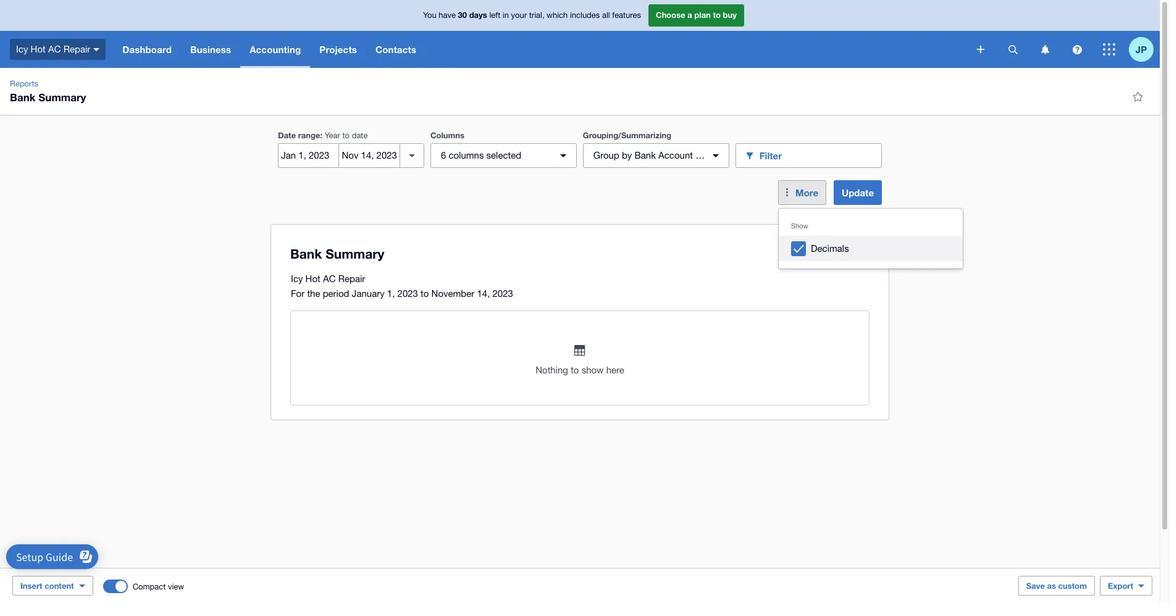 Task type: vqa. For each thing, say whether or not it's contained in the screenshot.
090 - Checking Account text box
no



Task type: locate. For each thing, give the bounding box(es) containing it.
icy
[[16, 44, 28, 54], [291, 274, 303, 284]]

save as custom button
[[1019, 576, 1095, 596]]

bank inside popup button
[[635, 150, 656, 161]]

hot inside icy hot ac repair for the period january 1, 2023 to november 14, 2023
[[306, 274, 320, 284]]

in
[[503, 11, 509, 20]]

:
[[320, 130, 322, 140]]

repair up period on the top of page
[[338, 274, 365, 284]]

export button
[[1100, 576, 1153, 596]]

0 vertical spatial hot
[[31, 44, 46, 54]]

show
[[582, 365, 604, 376]]

insert
[[20, 581, 42, 591]]

selected
[[487, 150, 522, 161]]

svg image
[[1008, 45, 1018, 54], [93, 48, 100, 51]]

to left show
[[571, 365, 579, 376]]

2023 right 14,
[[493, 288, 513, 299]]

ac up reports bank summary
[[48, 44, 61, 54]]

1 vertical spatial bank
[[635, 150, 656, 161]]

decimals button
[[779, 236, 963, 261]]

period
[[323, 288, 349, 299]]

repair up summary
[[63, 44, 90, 54]]

icy up reports
[[16, 44, 28, 54]]

0 horizontal spatial 2023
[[398, 288, 418, 299]]

1 vertical spatial ac
[[323, 274, 336, 284]]

decimals
[[811, 243, 849, 254]]

1 horizontal spatial icy
[[291, 274, 303, 284]]

content
[[45, 581, 74, 591]]

custom
[[1059, 581, 1087, 591]]

date
[[278, 130, 296, 140]]

year
[[325, 131, 340, 140]]

Report title field
[[287, 240, 864, 269]]

jp button
[[1129, 31, 1160, 68]]

date
[[352, 131, 368, 140]]

6 columns selected
[[441, 150, 522, 161]]

0 horizontal spatial ac
[[48, 44, 61, 54]]

dashboard
[[122, 44, 172, 55]]

1 vertical spatial icy
[[291, 274, 303, 284]]

1 horizontal spatial repair
[[338, 274, 365, 284]]

account
[[659, 150, 693, 161]]

bank
[[10, 91, 36, 104], [635, 150, 656, 161]]

plan
[[695, 10, 711, 20]]

type
[[696, 150, 715, 161]]

group by bank account type
[[594, 150, 715, 161]]

as
[[1047, 581, 1056, 591]]

0 vertical spatial ac
[[48, 44, 61, 54]]

accounting
[[250, 44, 301, 55]]

0 vertical spatial bank
[[10, 91, 36, 104]]

choose
[[656, 10, 686, 20]]

hot inside "popup button"
[[31, 44, 46, 54]]

1 horizontal spatial bank
[[635, 150, 656, 161]]

ac inside "popup button"
[[48, 44, 61, 54]]

have
[[439, 11, 456, 20]]

navigation inside banner
[[113, 31, 969, 68]]

more
[[796, 187, 819, 198]]

the
[[307, 288, 320, 299]]

2023 right 1,
[[398, 288, 418, 299]]

days
[[469, 10, 487, 20]]

1 2023 from the left
[[398, 288, 418, 299]]

jp
[[1136, 44, 1147, 55]]

0 vertical spatial repair
[[63, 44, 90, 54]]

to left buy
[[713, 10, 721, 20]]

bank right by
[[635, 150, 656, 161]]

ac up period on the top of page
[[323, 274, 336, 284]]

business button
[[181, 31, 240, 68]]

which
[[547, 11, 568, 20]]

for
[[291, 288, 305, 299]]

navigation containing dashboard
[[113, 31, 969, 68]]

you have 30 days left in your trial, which includes all features
[[423, 10, 641, 20]]

ac inside icy hot ac repair for the period january 1, 2023 to november 14, 2023
[[323, 274, 336, 284]]

svg image
[[1103, 43, 1116, 56], [1041, 45, 1049, 54], [1073, 45, 1082, 54], [977, 46, 985, 53]]

0 horizontal spatial svg image
[[93, 48, 100, 51]]

repair
[[63, 44, 90, 54], [338, 274, 365, 284]]

0 horizontal spatial repair
[[63, 44, 90, 54]]

icy for icy hot ac repair
[[16, 44, 28, 54]]

to left november
[[421, 288, 429, 299]]

1 horizontal spatial ac
[[323, 274, 336, 284]]

banner
[[0, 0, 1160, 68]]

nothing to show here
[[536, 365, 624, 376]]

icy for icy hot ac repair for the period january 1, 2023 to november 14, 2023
[[291, 274, 303, 284]]

add to favourites image
[[1126, 84, 1150, 109]]

to right "year"
[[343, 131, 350, 140]]

1 vertical spatial repair
[[338, 274, 365, 284]]

0 horizontal spatial icy
[[16, 44, 28, 54]]

features
[[612, 11, 641, 20]]

0 horizontal spatial hot
[[31, 44, 46, 54]]

0 vertical spatial icy
[[16, 44, 28, 54]]

1 vertical spatial hot
[[306, 274, 320, 284]]

includes
[[570, 11, 600, 20]]

bank down reports link on the top left of page
[[10, 91, 36, 104]]

grouping/summarizing
[[583, 130, 672, 140]]

1 horizontal spatial hot
[[306, 274, 320, 284]]

hot
[[31, 44, 46, 54], [306, 274, 320, 284]]

you
[[423, 11, 437, 20]]

nothing
[[536, 365, 568, 376]]

to
[[713, 10, 721, 20], [343, 131, 350, 140], [421, 288, 429, 299], [571, 365, 579, 376]]

ac for icy hot ac repair
[[48, 44, 61, 54]]

bank inside reports bank summary
[[10, 91, 36, 104]]

2023
[[398, 288, 418, 299], [493, 288, 513, 299]]

0 horizontal spatial bank
[[10, 91, 36, 104]]

projects button
[[310, 31, 366, 68]]

decimals list box
[[779, 209, 963, 269]]

1 horizontal spatial 2023
[[493, 288, 513, 299]]

banner containing jp
[[0, 0, 1160, 68]]

business
[[190, 44, 231, 55]]

repair inside icy hot ac repair for the period january 1, 2023 to november 14, 2023
[[338, 274, 365, 284]]

navigation
[[113, 31, 969, 68]]

icy inside "popup button"
[[16, 44, 28, 54]]

ac
[[48, 44, 61, 54], [323, 274, 336, 284]]

icy inside icy hot ac repair for the period january 1, 2023 to november 14, 2023
[[291, 274, 303, 284]]

hot up reports
[[31, 44, 46, 54]]

icy up for
[[291, 274, 303, 284]]

date range : year to date
[[278, 130, 368, 140]]

group by bank account type button
[[583, 143, 729, 168]]

repair inside 'icy hot ac repair' "popup button"
[[63, 44, 90, 54]]

2 2023 from the left
[[493, 288, 513, 299]]

reports
[[10, 79, 38, 88]]

range
[[298, 130, 320, 140]]

hot up the the at the top of page
[[306, 274, 320, 284]]

icy hot ac repair
[[16, 44, 90, 54]]



Task type: describe. For each thing, give the bounding box(es) containing it.
Select start date field
[[279, 144, 339, 167]]

update button
[[834, 180, 882, 205]]

6
[[441, 150, 446, 161]]

choose a plan to buy
[[656, 10, 737, 20]]

repair for icy hot ac repair for the period january 1, 2023 to november 14, 2023
[[338, 274, 365, 284]]

Select end date field
[[339, 144, 400, 167]]

contacts
[[376, 44, 417, 55]]

dashboard link
[[113, 31, 181, 68]]

list of convenience dates image
[[400, 143, 424, 168]]

reports link
[[5, 78, 43, 90]]

hot for icy hot ac repair
[[31, 44, 46, 54]]

view
[[168, 582, 184, 592]]

save as custom
[[1027, 581, 1087, 591]]

filter
[[760, 150, 782, 161]]

your
[[511, 11, 527, 20]]

repair for icy hot ac repair
[[63, 44, 90, 54]]

compact
[[133, 582, 166, 592]]

decimals group
[[779, 209, 963, 269]]

icy hot ac repair button
[[0, 31, 113, 68]]

save
[[1027, 581, 1045, 591]]

here
[[606, 365, 624, 376]]

projects
[[320, 44, 357, 55]]

hot for icy hot ac repair for the period january 1, 2023 to november 14, 2023
[[306, 274, 320, 284]]

insert content
[[20, 581, 74, 591]]

columns
[[449, 150, 484, 161]]

november
[[432, 288, 475, 299]]

columns
[[431, 130, 465, 140]]

all
[[602, 11, 610, 20]]

january
[[352, 288, 385, 299]]

filter button
[[736, 143, 882, 168]]

14,
[[477, 288, 490, 299]]

group
[[594, 150, 619, 161]]

trial,
[[529, 11, 545, 20]]

contacts button
[[366, 31, 426, 68]]

30
[[458, 10, 467, 20]]

to inside banner
[[713, 10, 721, 20]]

left
[[490, 11, 501, 20]]

by
[[622, 150, 632, 161]]

insert content button
[[12, 576, 93, 596]]

accounting button
[[240, 31, 310, 68]]

reports bank summary
[[10, 79, 86, 104]]

1,
[[387, 288, 395, 299]]

compact view
[[133, 582, 184, 592]]

to inside date range : year to date
[[343, 131, 350, 140]]

summary
[[38, 91, 86, 104]]

to inside icy hot ac repair for the period january 1, 2023 to november 14, 2023
[[421, 288, 429, 299]]

1 horizontal spatial svg image
[[1008, 45, 1018, 54]]

show
[[791, 222, 809, 230]]

more button
[[778, 180, 827, 205]]

export
[[1108, 581, 1134, 591]]

buy
[[723, 10, 737, 20]]

update
[[842, 187, 874, 198]]

svg image inside 'icy hot ac repair' "popup button"
[[93, 48, 100, 51]]

icy hot ac repair for the period january 1, 2023 to november 14, 2023
[[291, 274, 513, 299]]

ac for icy hot ac repair for the period january 1, 2023 to november 14, 2023
[[323, 274, 336, 284]]

a
[[688, 10, 692, 20]]



